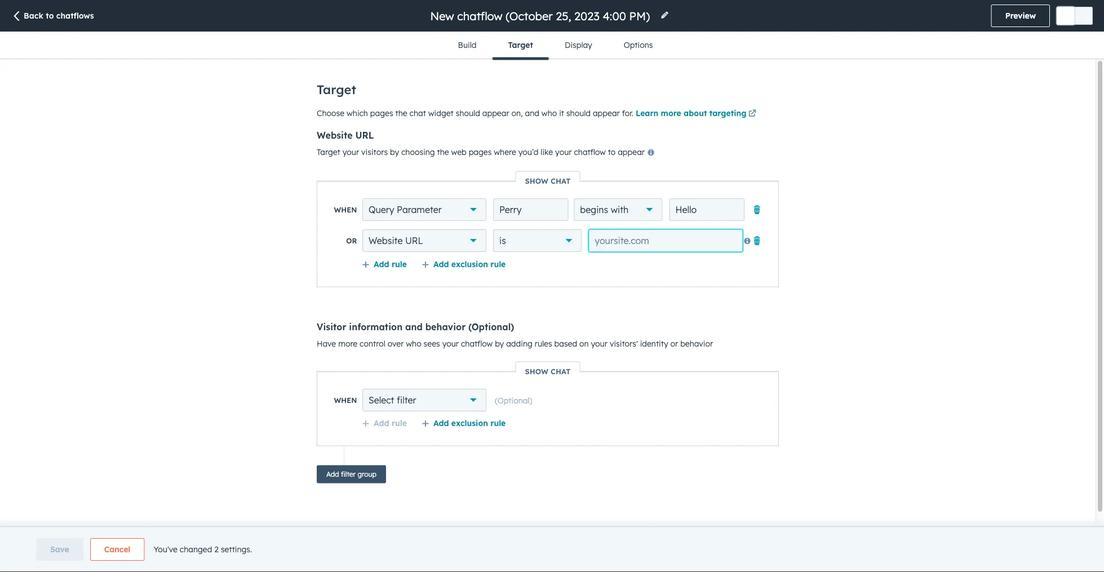 Task type: vqa. For each thing, say whether or not it's contained in the screenshot.
User Guide views 'element'
no



Task type: locate. For each thing, give the bounding box(es) containing it.
build
[[458, 40, 477, 50]]

show chat link for query parameter
[[516, 176, 580, 185]]

pages right which
[[370, 108, 393, 118]]

1 vertical spatial add rule button
[[362, 418, 407, 428]]

exclusion down select filter popup button
[[451, 418, 488, 428]]

Value text field
[[669, 198, 745, 221]]

show chat link
[[516, 176, 580, 185], [516, 367, 580, 376]]

target button
[[492, 32, 549, 60]]

filter right select
[[397, 395, 416, 406]]

0 horizontal spatial pages
[[370, 108, 393, 118]]

1 horizontal spatial url
[[405, 235, 423, 246]]

add exclusion rule down is
[[433, 259, 506, 269]]

to inside button
[[46, 11, 54, 21]]

2 show chat link from the top
[[516, 367, 580, 376]]

0 vertical spatial add exclusion rule
[[433, 259, 506, 269]]

1 horizontal spatial who
[[542, 108, 557, 118]]

chat for parameter
[[551, 176, 571, 185]]

chatflow left adding
[[461, 338, 493, 348]]

add rule button down select
[[362, 418, 407, 428]]

0 vertical spatial show chat link
[[516, 176, 580, 185]]

1 horizontal spatial more
[[661, 108, 681, 118]]

filter for add
[[341, 470, 356, 479]]

preview button
[[991, 5, 1050, 27]]

1 vertical spatial when
[[334, 396, 357, 405]]

add exclusion rule button
[[422, 259, 506, 269], [422, 418, 506, 428]]

show chat for select filter
[[525, 367, 571, 376]]

1 vertical spatial and
[[405, 321, 423, 332]]

with
[[611, 204, 629, 215]]

1 show from the top
[[525, 176, 548, 185]]

add rule down the select filter
[[374, 418, 407, 428]]

0 vertical spatial add exclusion rule button
[[422, 259, 506, 269]]

on,
[[512, 108, 523, 118]]

filter inside popup button
[[397, 395, 416, 406]]

0 vertical spatial target
[[508, 40, 533, 50]]

who
[[542, 108, 557, 118], [406, 338, 421, 348]]

2 should from the left
[[566, 108, 591, 118]]

options button
[[608, 32, 669, 59]]

show chat down like
[[525, 176, 571, 185]]

0 vertical spatial behavior
[[425, 321, 466, 332]]

1 horizontal spatial to
[[608, 147, 616, 157]]

1 horizontal spatial and
[[525, 108, 539, 118]]

1 vertical spatial who
[[406, 338, 421, 348]]

choosing
[[401, 147, 435, 157]]

when left select
[[334, 396, 357, 405]]

who down visitor information and  behavior (optional)
[[406, 338, 421, 348]]

1 horizontal spatial pages
[[469, 147, 492, 157]]

1 horizontal spatial should
[[566, 108, 591, 118]]

the
[[395, 108, 407, 118], [437, 147, 449, 157]]

show for select filter
[[525, 367, 548, 376]]

by
[[390, 147, 399, 157], [495, 338, 504, 348]]

behavior right the or at the bottom right of the page
[[680, 338, 713, 348]]

0 horizontal spatial url
[[355, 130, 374, 141]]

website url down query parameter
[[369, 235, 423, 246]]

add inside 'button'
[[326, 470, 339, 479]]

who left the it
[[542, 108, 557, 118]]

choose which pages the chat widget should appear on, and who it should appear for.
[[317, 108, 636, 118]]

visitors'
[[610, 338, 638, 348]]

exclusion
[[451, 259, 488, 269], [451, 418, 488, 428]]

by right visitors
[[390, 147, 399, 157]]

0 vertical spatial when
[[334, 205, 357, 214]]

show chat link down like
[[516, 176, 580, 185]]

target right build on the left top of the page
[[508, 40, 533, 50]]

by left adding
[[495, 338, 504, 348]]

yoursite.com text field
[[589, 229, 743, 252]]

1 horizontal spatial chatflow
[[574, 147, 606, 157]]

and right information
[[405, 321, 423, 332]]

url
[[355, 130, 374, 141], [405, 235, 423, 246]]

more for have
[[338, 338, 357, 348]]

rule
[[392, 259, 407, 269], [491, 259, 506, 269], [392, 418, 407, 428], [491, 418, 506, 428]]

0 horizontal spatial filter
[[341, 470, 356, 479]]

url inside popup button
[[405, 235, 423, 246]]

0 horizontal spatial website
[[317, 130, 353, 141]]

show down rules
[[525, 367, 548, 376]]

information
[[349, 321, 403, 332]]

target your visitors by choosing the web pages where you'd like your chatflow to appear
[[317, 147, 647, 157]]

changed
[[180, 544, 212, 554]]

over
[[388, 338, 404, 348]]

target down the choose
[[317, 147, 340, 157]]

show chat link down rules
[[516, 367, 580, 376]]

add exclusion rule button down is
[[422, 259, 506, 269]]

appear
[[482, 108, 509, 118], [593, 108, 620, 118], [618, 147, 645, 157]]

1 vertical spatial add exclusion rule button
[[422, 418, 506, 428]]

1 when from the top
[[334, 205, 357, 214]]

should right widget
[[456, 108, 480, 118]]

where
[[494, 147, 516, 157]]

1 horizontal spatial website
[[369, 235, 403, 246]]

1 vertical spatial url
[[405, 235, 423, 246]]

1 vertical spatial show
[[525, 367, 548, 376]]

your right on
[[591, 338, 608, 348]]

2 show chat from the top
[[525, 367, 571, 376]]

display button
[[549, 32, 608, 59]]

show chat
[[525, 176, 571, 185], [525, 367, 571, 376]]

0 vertical spatial url
[[355, 130, 374, 141]]

1 vertical spatial chatflow
[[461, 338, 493, 348]]

and
[[525, 108, 539, 118], [405, 321, 423, 332]]

you've changed 2 settings.
[[154, 544, 252, 554]]

on
[[579, 338, 589, 348]]

url down parameter
[[405, 235, 423, 246]]

is
[[499, 235, 506, 246]]

1 horizontal spatial by
[[495, 338, 504, 348]]

1 chat from the top
[[551, 176, 571, 185]]

(optional)
[[468, 321, 514, 332], [495, 395, 532, 405]]

1 add exclusion rule from the top
[[433, 259, 506, 269]]

0 horizontal spatial the
[[395, 108, 407, 118]]

2 chat from the top
[[551, 367, 571, 376]]

web
[[451, 147, 467, 157]]

and right on,
[[525, 108, 539, 118]]

add exclusion rule
[[433, 259, 506, 269], [433, 418, 506, 428]]

1 vertical spatial add rule
[[374, 418, 407, 428]]

learn
[[636, 108, 659, 118]]

website
[[317, 130, 353, 141], [369, 235, 403, 246]]

1 vertical spatial website url
[[369, 235, 423, 246]]

website down the choose
[[317, 130, 353, 141]]

url up visitors
[[355, 130, 374, 141]]

add exclusion rule button down select filter popup button
[[422, 418, 506, 428]]

appear left on,
[[482, 108, 509, 118]]

the left chat
[[395, 108, 407, 118]]

more
[[661, 108, 681, 118], [338, 338, 357, 348]]

1 vertical spatial by
[[495, 338, 504, 348]]

pages
[[370, 108, 393, 118], [469, 147, 492, 157]]

back to chatflows
[[24, 11, 94, 21]]

appear left for.
[[593, 108, 620, 118]]

is button
[[493, 229, 582, 252]]

0 vertical spatial by
[[390, 147, 399, 157]]

it
[[559, 108, 564, 118]]

Name text field
[[493, 198, 569, 221]]

show chat down rules
[[525, 367, 571, 376]]

chat down based
[[551, 367, 571, 376]]

to
[[46, 11, 54, 21], [608, 147, 616, 157]]

1 horizontal spatial the
[[437, 147, 449, 157]]

group
[[358, 470, 376, 479]]

filter
[[397, 395, 416, 406], [341, 470, 356, 479]]

select
[[369, 395, 394, 406]]

1 vertical spatial behavior
[[680, 338, 713, 348]]

visitors
[[361, 147, 388, 157]]

parameter
[[397, 204, 442, 215]]

behavior up "sees" at bottom
[[425, 321, 466, 332]]

when up or
[[334, 205, 357, 214]]

0 vertical spatial exclusion
[[451, 259, 488, 269]]

website url down which
[[317, 130, 374, 141]]

0 vertical spatial show chat
[[525, 176, 571, 185]]

select filter button
[[362, 389, 486, 411]]

1 add rule from the top
[[374, 259, 407, 269]]

0 vertical spatial add rule
[[374, 259, 407, 269]]

0 horizontal spatial more
[[338, 338, 357, 348]]

1 vertical spatial show chat
[[525, 367, 571, 376]]

0 horizontal spatial chatflow
[[461, 338, 493, 348]]

add exclusion rule down select filter popup button
[[433, 418, 506, 428]]

1 show chat link from the top
[[516, 176, 580, 185]]

0 vertical spatial add rule button
[[362, 259, 407, 269]]

0 vertical spatial show
[[525, 176, 548, 185]]

exclusion down the website url popup button
[[451, 259, 488, 269]]

show
[[525, 176, 548, 185], [525, 367, 548, 376]]

1 horizontal spatial filter
[[397, 395, 416, 406]]

chat down like
[[551, 176, 571, 185]]

2 add exclusion rule button from the top
[[422, 418, 506, 428]]

the left web
[[437, 147, 449, 157]]

link opens in a new window image
[[749, 107, 756, 121], [749, 110, 756, 118]]

should
[[456, 108, 480, 118], [566, 108, 591, 118]]

show up name text field
[[525, 176, 548, 185]]

pages right web
[[469, 147, 492, 157]]

2 add rule button from the top
[[362, 418, 407, 428]]

target up the choose
[[317, 82, 356, 97]]

0 vertical spatial website
[[317, 130, 353, 141]]

when
[[334, 205, 357, 214], [334, 396, 357, 405]]

add filter group button
[[317, 465, 386, 483]]

filter left group
[[341, 470, 356, 479]]

filter for select
[[397, 395, 416, 406]]

add rule down the website url popup button
[[374, 259, 407, 269]]

1 vertical spatial exclusion
[[451, 418, 488, 428]]

1 vertical spatial website
[[369, 235, 403, 246]]

chatflow right like
[[574, 147, 606, 157]]

1 vertical spatial to
[[608, 147, 616, 157]]

2 exclusion from the top
[[451, 418, 488, 428]]

more right the learn
[[661, 108, 681, 118]]

filter inside 'button'
[[341, 470, 356, 479]]

about
[[684, 108, 707, 118]]

chatflow
[[574, 147, 606, 157], [461, 338, 493, 348]]

visitor
[[317, 321, 346, 332]]

2 when from the top
[[334, 396, 357, 405]]

behavior
[[425, 321, 466, 332], [680, 338, 713, 348]]

display
[[565, 40, 592, 50]]

0 vertical spatial to
[[46, 11, 54, 21]]

add rule button down the website url popup button
[[362, 259, 407, 269]]

your
[[343, 147, 359, 157], [555, 147, 572, 157], [442, 338, 459, 348], [591, 338, 608, 348]]

2
[[214, 544, 219, 554]]

0 horizontal spatial to
[[46, 11, 54, 21]]

add rule
[[374, 259, 407, 269], [374, 418, 407, 428]]

1 vertical spatial pages
[[469, 147, 492, 157]]

1 vertical spatial add exclusion rule
[[433, 418, 506, 428]]

begins with
[[580, 204, 629, 215]]

1 vertical spatial chat
[[551, 367, 571, 376]]

2 show from the top
[[525, 367, 548, 376]]

website down 'query'
[[369, 235, 403, 246]]

chat
[[551, 176, 571, 185], [551, 367, 571, 376]]

0 vertical spatial more
[[661, 108, 681, 118]]

1 should from the left
[[456, 108, 480, 118]]

0 horizontal spatial should
[[456, 108, 480, 118]]

1 show chat from the top
[[525, 176, 571, 185]]

target inside button
[[508, 40, 533, 50]]

should right the it
[[566, 108, 591, 118]]

0 vertical spatial filter
[[397, 395, 416, 406]]

navigation
[[442, 32, 669, 60]]

back
[[24, 11, 43, 21]]

0 vertical spatial chat
[[551, 176, 571, 185]]

more right have
[[338, 338, 357, 348]]

website url
[[317, 130, 374, 141], [369, 235, 423, 246]]

0 vertical spatial pages
[[370, 108, 393, 118]]

website url button
[[362, 229, 486, 252]]

2 link opens in a new window image from the top
[[749, 110, 756, 118]]

add rule button
[[362, 259, 407, 269], [362, 418, 407, 428]]

learn more about targeting
[[636, 108, 747, 118]]

target
[[508, 40, 533, 50], [317, 82, 356, 97], [317, 147, 340, 157]]

based
[[554, 338, 577, 348]]

1 vertical spatial more
[[338, 338, 357, 348]]

1 vertical spatial show chat link
[[516, 367, 580, 376]]

1 vertical spatial filter
[[341, 470, 356, 479]]

None field
[[429, 8, 654, 23]]



Task type: describe. For each thing, give the bounding box(es) containing it.
you've
[[154, 544, 178, 554]]

preview
[[1005, 11, 1036, 21]]

visitor information and  behavior (optional)
[[317, 321, 514, 332]]

0 horizontal spatial who
[[406, 338, 421, 348]]

your right "sees" at bottom
[[442, 338, 459, 348]]

learn more about targeting link
[[636, 107, 758, 121]]

2 add rule from the top
[[374, 418, 407, 428]]

0 vertical spatial (optional)
[[468, 321, 514, 332]]

add filter group
[[326, 470, 376, 479]]

website url inside popup button
[[369, 235, 423, 246]]

your left visitors
[[343, 147, 359, 157]]

website inside popup button
[[369, 235, 403, 246]]

or
[[670, 338, 678, 348]]

1 horizontal spatial behavior
[[680, 338, 713, 348]]

rules
[[535, 338, 552, 348]]

save
[[50, 544, 69, 554]]

1 link opens in a new window image from the top
[[749, 107, 756, 121]]

0 horizontal spatial by
[[390, 147, 399, 157]]

1 vertical spatial (optional)
[[495, 395, 532, 405]]

link opens in a new window image inside learn more about targeting link
[[749, 110, 756, 118]]

1 vertical spatial target
[[317, 82, 356, 97]]

when for query parameter
[[334, 205, 357, 214]]

choose
[[317, 108, 344, 118]]

0 vertical spatial and
[[525, 108, 539, 118]]

which
[[347, 108, 368, 118]]

back to chatflows button
[[11, 10, 94, 23]]

when for select filter
[[334, 396, 357, 405]]

1 add rule button from the top
[[362, 259, 407, 269]]

show chat link for select filter
[[516, 367, 580, 376]]

targeting
[[710, 108, 747, 118]]

2 add exclusion rule from the top
[[433, 418, 506, 428]]

chat for filter
[[551, 367, 571, 376]]

0 vertical spatial chatflow
[[574, 147, 606, 157]]

build button
[[442, 32, 492, 59]]

begins with button
[[574, 198, 663, 221]]

for.
[[622, 108, 634, 118]]

identity
[[640, 338, 668, 348]]

your right like
[[555, 147, 572, 157]]

control
[[360, 338, 385, 348]]

query
[[369, 204, 394, 215]]

0 horizontal spatial behavior
[[425, 321, 466, 332]]

cancel
[[104, 544, 130, 554]]

like
[[541, 147, 553, 157]]

query parameter
[[369, 204, 442, 215]]

show for query parameter
[[525, 176, 548, 185]]

have more control over who sees your chatflow by adding rules based on your visitors' identity or behavior
[[317, 338, 713, 348]]

more for learn
[[661, 108, 681, 118]]

0 horizontal spatial and
[[405, 321, 423, 332]]

or
[[346, 236, 357, 245]]

0 vertical spatial the
[[395, 108, 407, 118]]

query parameter button
[[362, 198, 486, 221]]

1 add exclusion rule button from the top
[[422, 259, 506, 269]]

chatflows
[[56, 11, 94, 21]]

you'd
[[518, 147, 539, 157]]

navigation containing build
[[442, 32, 669, 60]]

show chat for query parameter
[[525, 176, 571, 185]]

have
[[317, 338, 336, 348]]

sees
[[424, 338, 440, 348]]

cancel button
[[90, 538, 145, 561]]

1 exclusion from the top
[[451, 259, 488, 269]]

1 vertical spatial the
[[437, 147, 449, 157]]

adding
[[506, 338, 533, 348]]

settings.
[[221, 544, 252, 554]]

options
[[624, 40, 653, 50]]

0 vertical spatial who
[[542, 108, 557, 118]]

begins
[[580, 204, 608, 215]]

select filter
[[369, 395, 416, 406]]

chat
[[410, 108, 426, 118]]

0 vertical spatial website url
[[317, 130, 374, 141]]

widget
[[428, 108, 454, 118]]

2 vertical spatial target
[[317, 147, 340, 157]]

save button
[[36, 538, 83, 561]]

appear down for.
[[618, 147, 645, 157]]



